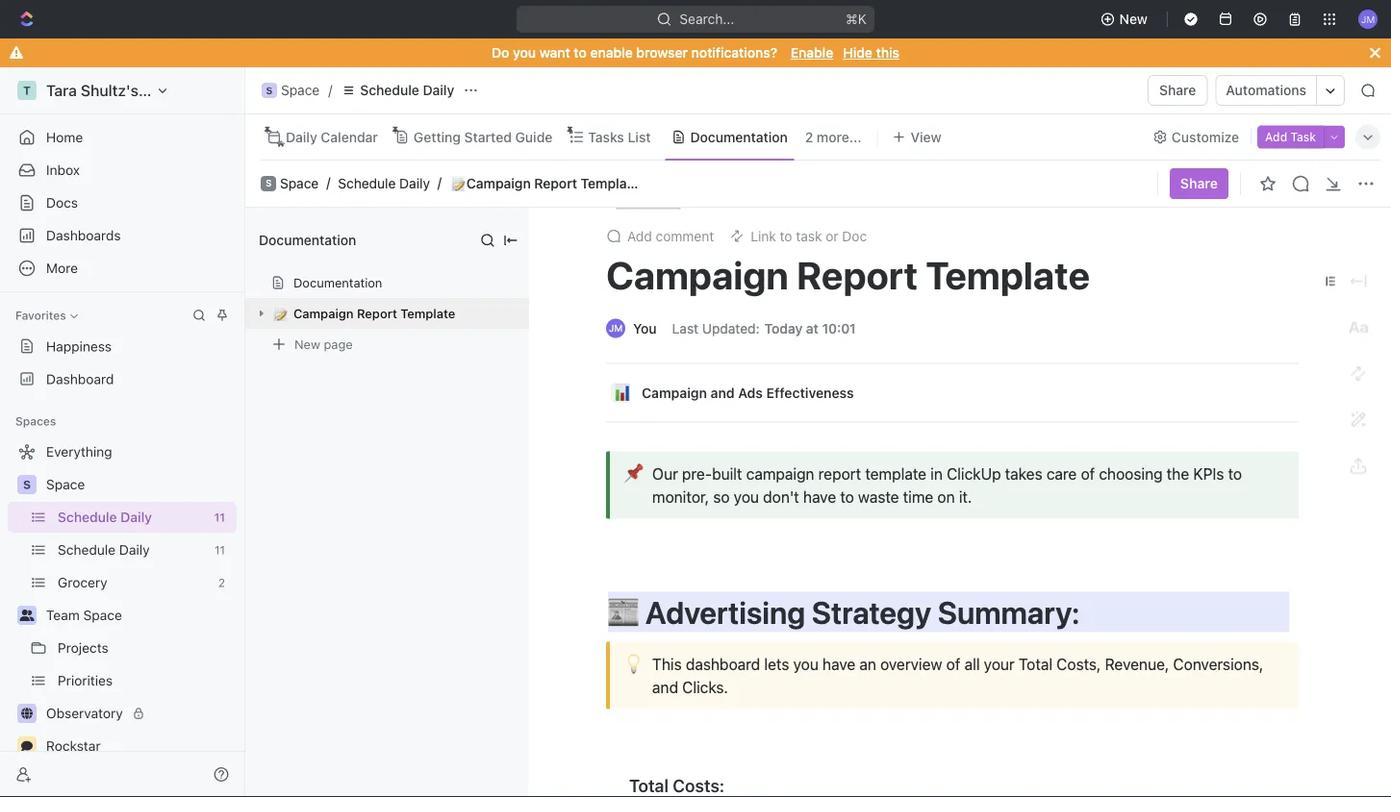 Task type: vqa. For each thing, say whether or not it's contained in the screenshot.
'Bob's Workspace, ,' ELEMENT
no



Task type: locate. For each thing, give the bounding box(es) containing it.
2 for 2 more...
[[805, 129, 814, 145]]

documentation down s space
[[259, 232, 356, 248]]

documentation link
[[687, 124, 788, 151]]

rockstar
[[46, 739, 101, 755]]

0 vertical spatial 📝 campaign report template
[[450, 176, 640, 192]]

our
[[653, 465, 678, 483]]

last updated: today at 10:01
[[672, 321, 856, 337]]

total
[[1019, 656, 1053, 674], [630, 776, 669, 797]]

have down report
[[804, 488, 837, 506]]

tasks
[[588, 129, 625, 145]]

you right so at the bottom right of page
[[734, 488, 759, 506]]

1 vertical spatial and
[[653, 679, 679, 697]]

2 inside dropdown button
[[805, 129, 814, 145]]

0 vertical spatial new
[[1120, 11, 1148, 27]]

0 horizontal spatial 2
[[218, 577, 225, 590]]

last
[[672, 321, 699, 337]]

add left subpage
[[1194, 416, 1216, 429]]

costs:
[[673, 776, 725, 797]]

space link down everything link
[[46, 470, 233, 501]]

team
[[46, 608, 80, 624]]

to inside dropdown button
[[780, 228, 793, 244]]

0 vertical spatial 11
[[214, 511, 225, 525]]

space for team space
[[83, 608, 122, 624]]

space, , element
[[262, 83, 277, 98], [17, 475, 37, 495]]

0 horizontal spatial report
[[357, 307, 397, 321]]

add inside button
[[1266, 130, 1288, 144]]

schedule daily down everything link
[[58, 510, 152, 526]]

s inside sidebar navigation
[[23, 478, 31, 492]]

total right your
[[1019, 656, 1053, 674]]

total left costs: on the bottom of page
[[630, 776, 669, 797]]

time
[[904, 488, 934, 506]]

⌘k
[[846, 11, 867, 27]]

0 horizontal spatial jm
[[609, 323, 623, 334]]

projects link
[[58, 633, 233, 664]]

0 vertical spatial s
[[266, 85, 273, 96]]

0 vertical spatial jm
[[1362, 13, 1376, 24]]

enable
[[791, 45, 834, 61]]

1 vertical spatial total
[[630, 776, 669, 797]]

link
[[751, 228, 777, 244]]

tara shultz's workspace, , element
[[17, 81, 37, 100]]

new for new
[[1120, 11, 1148, 27]]

happiness link
[[8, 331, 237, 362]]

0 vertical spatial and
[[711, 385, 735, 401]]

space down daily calendar link
[[280, 176, 319, 192]]

and inside this dashboard lets you have an overview of all your total costs, revenue, conversions, and clicks.
[[653, 679, 679, 697]]

2 for 2
[[218, 577, 225, 590]]

0 horizontal spatial new
[[295, 337, 320, 352]]

add left task
[[1266, 130, 1288, 144]]

you inside this dashboard lets you have an overview of all your total costs, revenue, conversions, and clicks.
[[794, 656, 819, 674]]

1 vertical spatial space link
[[46, 470, 233, 501]]

2 inside sidebar navigation
[[218, 577, 225, 590]]

campaign and ads effectiveness
[[642, 385, 854, 401]]

1 vertical spatial 2
[[218, 577, 225, 590]]

report right 📝 dropdown button
[[357, 307, 397, 321]]

0 horizontal spatial you
[[513, 45, 536, 61]]

add
[[1266, 130, 1288, 144], [628, 228, 652, 244], [1194, 416, 1216, 429]]

report down guide
[[535, 176, 578, 192]]

effectiveness
[[767, 385, 854, 401]]

space
[[281, 82, 320, 98], [280, 176, 319, 192], [46, 477, 85, 493], [83, 608, 122, 624]]

don't
[[763, 488, 800, 506]]

the
[[1167, 465, 1190, 483]]

schedule
[[360, 82, 420, 98], [338, 176, 396, 192], [58, 510, 117, 526], [58, 542, 116, 558]]

2 left the more... at the right top of page
[[805, 129, 814, 145]]

1 horizontal spatial jm
[[1362, 13, 1376, 24]]

0 vertical spatial space link
[[280, 176, 319, 192]]

/
[[328, 82, 332, 98]]

view button
[[886, 124, 949, 151]]

0 vertical spatial add
[[1266, 130, 1288, 144]]

📝 campaign report template up page
[[272, 307, 456, 321]]

📝 inside 📝 campaign report template
[[450, 177, 462, 191]]

1 horizontal spatial of
[[1081, 465, 1096, 483]]

1 horizontal spatial total
[[1019, 656, 1053, 674]]

share down customize button
[[1181, 176, 1219, 192]]

space left /
[[281, 82, 320, 98]]

add inside button
[[1194, 416, 1216, 429]]

choosing
[[1100, 465, 1163, 483]]

1 horizontal spatial add
[[1194, 416, 1216, 429]]

view button
[[886, 115, 949, 160]]

s inside s space /
[[266, 85, 273, 96]]

1 horizontal spatial new
[[1120, 11, 1148, 27]]

report
[[535, 176, 578, 192], [797, 252, 918, 298], [357, 307, 397, 321]]

2 vertical spatial s
[[23, 478, 31, 492]]

new inside button
[[1120, 11, 1148, 27]]

task
[[1291, 130, 1317, 144]]

1 horizontal spatial template
[[581, 176, 640, 192]]

1 vertical spatial of
[[947, 656, 961, 674]]

0 vertical spatial have
[[804, 488, 837, 506]]

1 vertical spatial s
[[266, 179, 271, 189]]

1 vertical spatial have
[[823, 656, 856, 674]]

space, , element inside sidebar navigation
[[17, 475, 37, 495]]

2 vertical spatial documentation
[[294, 276, 383, 290]]

observatory link
[[46, 699, 233, 730]]

2 right grocery link
[[218, 577, 225, 590]]

2 horizontal spatial report
[[797, 252, 918, 298]]

of right the care
[[1081, 465, 1096, 483]]

have left an
[[823, 656, 856, 674]]

0 vertical spatial template
[[581, 176, 640, 192]]

1 horizontal spatial report
[[535, 176, 578, 192]]

2 horizontal spatial you
[[794, 656, 819, 674]]

jm
[[1362, 13, 1376, 24], [609, 323, 623, 334]]

schedule daily link
[[336, 79, 459, 102], [338, 176, 430, 192], [58, 502, 206, 533], [58, 535, 207, 566]]

calendar
[[321, 129, 378, 145]]

0 horizontal spatial space, , element
[[17, 475, 37, 495]]

0 horizontal spatial of
[[947, 656, 961, 674]]

11
[[214, 511, 225, 525], [215, 544, 225, 557]]

jm inside jm dropdown button
[[1362, 13, 1376, 24]]

documentation up page
[[294, 276, 383, 290]]

2 vertical spatial report
[[357, 307, 397, 321]]

new
[[1120, 11, 1148, 27], [295, 337, 320, 352]]

share button
[[1148, 75, 1208, 106]]

team space
[[46, 608, 122, 624]]

0 vertical spatial space, , element
[[262, 83, 277, 98]]

space link down daily calendar link
[[280, 176, 319, 192]]

list
[[628, 129, 651, 145]]

2 horizontal spatial template
[[926, 252, 1091, 298]]

2 vertical spatial add
[[1194, 416, 1216, 429]]

report down doc
[[797, 252, 918, 298]]

this
[[876, 45, 900, 61]]

you right do
[[513, 45, 536, 61]]

1 vertical spatial space, , element
[[17, 475, 37, 495]]

s space
[[266, 176, 319, 192]]

0 vertical spatial share
[[1160, 82, 1197, 98]]

tree containing everything
[[8, 437, 237, 798]]

1 horizontal spatial and
[[711, 385, 735, 401]]

0 horizontal spatial and
[[653, 679, 679, 697]]

📰 advertising strategy summary:
[[608, 595, 1290, 631]]

clicks.
[[683, 679, 729, 697]]

share up customize button
[[1160, 82, 1197, 98]]

0 vertical spatial 2
[[805, 129, 814, 145]]

summary:
[[938, 595, 1080, 631]]

to right link on the top
[[780, 228, 793, 244]]

strategy
[[812, 595, 932, 631]]

2
[[805, 129, 814, 145], [218, 577, 225, 590]]

1 horizontal spatial 📝
[[450, 177, 462, 191]]

rockstar link
[[46, 732, 233, 762]]

link to task or doc button
[[722, 223, 875, 250]]

to right the "want"
[[574, 45, 587, 61]]

2 vertical spatial you
[[794, 656, 819, 674]]

0 horizontal spatial 📝
[[272, 307, 284, 321]]

docs
[[46, 195, 78, 211]]

space link
[[280, 176, 319, 192], [46, 470, 233, 501]]

0 vertical spatial you
[[513, 45, 536, 61]]

space up projects
[[83, 608, 122, 624]]

dashboard link
[[8, 364, 237, 395]]

enable
[[591, 45, 633, 61]]

📝 campaign report template down guide
[[450, 176, 640, 192]]

tara shultz's workspace
[[46, 81, 222, 100]]

0 horizontal spatial template
[[401, 307, 456, 321]]

you
[[633, 321, 657, 337]]

schedule daily up grocery
[[58, 542, 150, 558]]

everything link
[[8, 437, 233, 468]]

grocery
[[58, 575, 107, 591]]

link to task or doc
[[751, 228, 867, 244]]

tree
[[8, 437, 237, 798]]

view
[[911, 129, 942, 145]]

1 vertical spatial share
[[1181, 176, 1219, 192]]

waste
[[859, 488, 900, 506]]

s inside s space
[[266, 179, 271, 189]]

space, , element down "spaces"
[[17, 475, 37, 495]]

1 vertical spatial add
[[628, 228, 652, 244]]

💡
[[624, 654, 641, 675]]

template
[[581, 176, 640, 192], [926, 252, 1091, 298], [401, 307, 456, 321]]

0 horizontal spatial add
[[628, 228, 652, 244]]

priorities link
[[58, 666, 233, 697]]

1 horizontal spatial you
[[734, 488, 759, 506]]

add left comment
[[628, 228, 652, 244]]

1 vertical spatial you
[[734, 488, 759, 506]]

0 vertical spatial of
[[1081, 465, 1096, 483]]

of left all
[[947, 656, 961, 674]]

1 vertical spatial 📝 campaign report template
[[272, 307, 456, 321]]

0 vertical spatial total
[[1019, 656, 1053, 674]]

and left ads
[[711, 385, 735, 401]]

our pre-built campaign report template in clickup takes care of choosing the kpis to monitor, so you don't have to waste time on it.
[[653, 465, 1247, 506]]

in
[[931, 465, 943, 483]]

spaces
[[15, 415, 56, 428]]

on
[[938, 488, 956, 506]]

2 11 from the top
[[215, 544, 225, 557]]

and
[[711, 385, 735, 401], [653, 679, 679, 697]]

you right 'lets'
[[794, 656, 819, 674]]

customize
[[1172, 129, 1240, 145]]

1 vertical spatial documentation
[[259, 232, 356, 248]]

comment image
[[21, 741, 33, 753]]

1 vertical spatial 11
[[215, 544, 225, 557]]

1 vertical spatial new
[[295, 337, 320, 352]]

and down the this
[[653, 679, 679, 697]]

daily
[[423, 82, 455, 98], [286, 129, 317, 145], [400, 176, 430, 192], [121, 510, 152, 526], [119, 542, 150, 558]]

campaign down started
[[467, 176, 531, 192]]

today
[[765, 321, 803, 337]]

add subpage button
[[1171, 411, 1276, 434]]

favorites button
[[8, 304, 85, 327]]

your
[[984, 656, 1015, 674]]

documentation
[[691, 129, 788, 145], [259, 232, 356, 248], [294, 276, 383, 290]]

space, , element left /
[[262, 83, 277, 98]]

kpis
[[1194, 465, 1225, 483]]

2 horizontal spatial add
[[1266, 130, 1288, 144]]

1 horizontal spatial 2
[[805, 129, 814, 145]]

documentation down notifications?
[[691, 129, 788, 145]]



Task type: describe. For each thing, give the bounding box(es) containing it.
2 horizontal spatial 📝
[[610, 125, 687, 216]]

workspace
[[143, 81, 222, 100]]

0 vertical spatial report
[[535, 176, 578, 192]]

revenue,
[[1106, 656, 1170, 674]]

add task button
[[1258, 126, 1324, 149]]

tasks list link
[[585, 124, 651, 151]]

care
[[1047, 465, 1077, 483]]

or
[[826, 228, 839, 244]]

started
[[465, 129, 512, 145]]

1 11 from the top
[[214, 511, 225, 525]]

s for s space
[[266, 179, 271, 189]]

you inside our pre-built campaign report template in clickup takes care of choosing the kpis to monitor, so you don't have to waste time on it.
[[734, 488, 759, 506]]

shultz's
[[81, 81, 139, 100]]

customize button
[[1147, 124, 1246, 151]]

updated:
[[702, 321, 760, 337]]

so
[[714, 488, 730, 506]]

schedule daily up getting
[[360, 82, 455, 98]]

campaign right 📊
[[642, 385, 707, 401]]

1 horizontal spatial space link
[[280, 176, 319, 192]]

2 more...
[[805, 129, 862, 145]]

daily calendar
[[286, 129, 378, 145]]

1 horizontal spatial space, , element
[[262, 83, 277, 98]]

team space link
[[46, 601, 233, 631]]

search...
[[680, 11, 735, 27]]

📝 button
[[270, 306, 294, 321]]

more...
[[817, 129, 862, 145]]

📰
[[608, 595, 639, 631]]

have inside our pre-built campaign report template in clickup takes care of choosing the kpis to monitor, so you don't have to waste time on it.
[[804, 488, 837, 506]]

1 vertical spatial template
[[926, 252, 1091, 298]]

home
[[46, 129, 83, 145]]

0 horizontal spatial space link
[[46, 470, 233, 501]]

schedule daily down calendar
[[338, 176, 430, 192]]

projects
[[58, 641, 109, 656]]

everything
[[46, 444, 112, 460]]

automations
[[1227, 82, 1307, 98]]

doc
[[843, 228, 867, 244]]

docs link
[[8, 188, 237, 218]]

comment
[[656, 228, 714, 244]]

s for s space /
[[266, 85, 273, 96]]

s space /
[[266, 82, 332, 98]]

add subpage
[[1194, 416, 1269, 429]]

campaign down comment
[[606, 252, 789, 298]]

dashboards link
[[8, 220, 237, 251]]

space for s space /
[[281, 82, 320, 98]]

10:01
[[822, 321, 856, 337]]

advertising
[[646, 595, 806, 631]]

1 vertical spatial report
[[797, 252, 918, 298]]

monitor,
[[653, 488, 710, 506]]

campaign up the new page
[[294, 307, 354, 321]]

observatory
[[46, 706, 123, 722]]

share inside button
[[1160, 82, 1197, 98]]

do you want to enable browser notifications? enable hide this
[[492, 45, 900, 61]]

favorites
[[15, 309, 66, 322]]

of inside our pre-built campaign report template in clickup takes care of choosing the kpis to monitor, so you don't have to waste time on it.
[[1081, 465, 1096, 483]]

add for add comment
[[628, 228, 652, 244]]

automations button
[[1217, 76, 1317, 105]]

page
[[324, 337, 353, 352]]

2 more... button
[[799, 124, 869, 151]]

tree inside sidebar navigation
[[8, 437, 237, 798]]

all
[[965, 656, 980, 674]]

want
[[540, 45, 571, 61]]

add for add task
[[1266, 130, 1288, 144]]

new for new page
[[295, 337, 320, 352]]

to down report
[[841, 488, 855, 506]]

clickup
[[947, 465, 1002, 483]]

template
[[866, 465, 927, 483]]

user group image
[[20, 610, 34, 622]]

s for s
[[23, 478, 31, 492]]

campaign report template
[[606, 252, 1091, 298]]

daily calendar link
[[282, 124, 378, 151]]

lets
[[765, 656, 790, 674]]

built
[[712, 465, 743, 483]]

0 vertical spatial documentation
[[691, 129, 788, 145]]

getting
[[414, 129, 461, 145]]

tara
[[46, 81, 77, 100]]

jm button
[[1353, 4, 1384, 35]]

report
[[819, 465, 862, 483]]

of inside this dashboard lets you have an overview of all your total costs, revenue, conversions, and clicks.
[[947, 656, 961, 674]]

home link
[[8, 122, 237, 153]]

📊
[[614, 385, 628, 401]]

t
[[23, 84, 31, 97]]

dropdown menu image
[[1325, 273, 1343, 290]]

overview
[[881, 656, 943, 674]]

this dashboard lets you have an overview of all your total costs, revenue, conversions, and clicks.
[[653, 656, 1268, 697]]

ads
[[739, 385, 763, 401]]

at
[[806, 321, 819, 337]]

add task
[[1266, 130, 1317, 144]]

globe image
[[21, 708, 33, 720]]

guide
[[516, 129, 553, 145]]

have inside this dashboard lets you have an overview of all your total costs, revenue, conversions, and clicks.
[[823, 656, 856, 674]]

it.
[[960, 488, 973, 506]]

do
[[492, 45, 510, 61]]

total inside this dashboard lets you have an overview of all your total costs, revenue, conversions, and clicks.
[[1019, 656, 1053, 674]]

conversions,
[[1174, 656, 1264, 674]]

grocery link
[[58, 568, 211, 599]]

2 vertical spatial template
[[401, 307, 456, 321]]

more button
[[8, 253, 237, 284]]

tasks list
[[588, 129, 651, 145]]

sidebar navigation
[[0, 67, 249, 798]]

an
[[860, 656, 877, 674]]

dashboards
[[46, 228, 121, 244]]

inbox
[[46, 162, 80, 178]]

to right kpis
[[1229, 465, 1243, 483]]

add comment
[[628, 228, 714, 244]]

new page
[[295, 337, 353, 352]]

space down everything
[[46, 477, 85, 493]]

takes
[[1006, 465, 1043, 483]]

more
[[46, 260, 78, 276]]

0 horizontal spatial total
[[630, 776, 669, 797]]

1 vertical spatial jm
[[609, 323, 623, 334]]

costs,
[[1057, 656, 1102, 674]]

add for add subpage
[[1194, 416, 1216, 429]]

space for s space
[[280, 176, 319, 192]]



